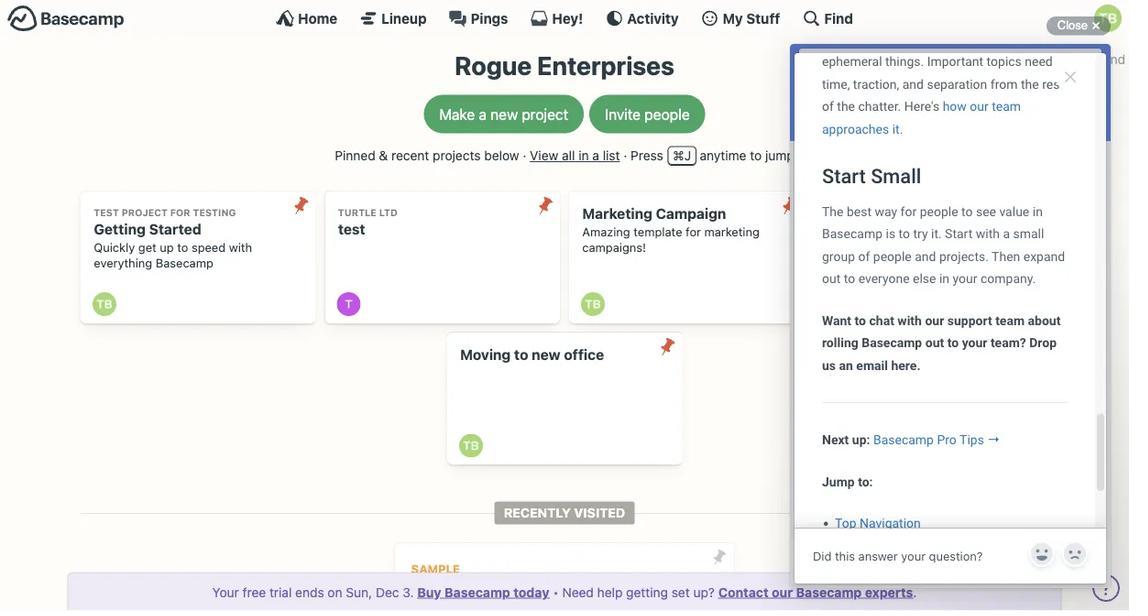 Task type: vqa. For each thing, say whether or not it's contained in the screenshot.
Keyboard shortcut: ⌘ + / IMAGE
no



Task type: locate. For each thing, give the bounding box(es) containing it.
a right in
[[592, 148, 599, 163]]

projects
[[433, 148, 481, 163]]

1 horizontal spatial basecamp
[[445, 585, 510, 600]]

getting
[[94, 221, 146, 238]]

0 horizontal spatial tim burton image
[[93, 292, 116, 316]]

for inside marketing campaign amazing template for marketing campaigns!
[[686, 225, 701, 239]]

for inside 'amazing template for marketing campaigns!'
[[930, 225, 945, 239]]

2 campaigns! from the left
[[827, 241, 891, 254]]

rogue enterprises
[[455, 50, 675, 81]]

2 marketing from the left
[[949, 225, 1004, 239]]

2 template from the left
[[878, 225, 927, 239]]

1 horizontal spatial amazing
[[827, 225, 875, 239]]

view all in a list link
[[530, 148, 620, 163]]

0 vertical spatial to
[[750, 148, 762, 163]]

1 vertical spatial new
[[532, 347, 561, 364]]

·
[[523, 148, 527, 163], [624, 148, 627, 163]]

with
[[229, 241, 252, 254]]

getting
[[626, 585, 668, 600]]

2 tim burton image from the left
[[581, 292, 605, 316]]

1 horizontal spatial to
[[514, 347, 528, 364]]

2 horizontal spatial basecamp
[[796, 585, 862, 600]]

amazing template for marketing campaigns!
[[827, 225, 1004, 254]]

new inside moving to new office link
[[532, 347, 561, 364]]

for
[[170, 207, 190, 218], [686, 225, 701, 239], [930, 225, 945, 239]]

get
[[138, 241, 156, 254]]

your
[[212, 585, 239, 600]]

hey!
[[552, 10, 583, 26]]

0 vertical spatial tim burton image
[[825, 292, 849, 316]]

None submit
[[287, 191, 316, 220], [531, 191, 560, 220], [775, 191, 804, 220], [653, 333, 682, 362], [705, 543, 734, 572], [287, 191, 316, 220], [531, 191, 560, 220], [775, 191, 804, 220], [653, 333, 682, 362], [705, 543, 734, 572]]

amazing inside marketing campaign amazing template for marketing campaigns!
[[582, 225, 630, 239]]

adminland
[[1063, 51, 1126, 66]]

1 horizontal spatial a
[[592, 148, 599, 163]]

marketing inside marketing campaign amazing template for marketing campaigns!
[[704, 225, 760, 239]]

1 campaigns! from the left
[[582, 241, 646, 254]]

0 horizontal spatial basecamp
[[156, 256, 213, 270]]

invite people
[[605, 106, 690, 123]]

1 horizontal spatial campaigns!
[[827, 241, 891, 254]]

tim burton image
[[825, 292, 849, 316], [459, 434, 483, 458]]

1 horizontal spatial new
[[532, 347, 561, 364]]

up?
[[693, 585, 715, 600]]

1 amazing from the left
[[582, 225, 630, 239]]

hey! button
[[530, 9, 583, 28]]

for inside test project for testing getting started quickly get up to speed with everything basecamp
[[170, 207, 190, 218]]

moving to new office
[[460, 347, 604, 364]]

speed
[[192, 241, 226, 254]]

1 horizontal spatial ·
[[624, 148, 627, 163]]

a
[[479, 106, 487, 123], [592, 148, 599, 163]]

to right moving
[[514, 347, 528, 364]]

cross small image
[[1085, 15, 1107, 37], [1085, 15, 1107, 37]]

tim burton image inside amazing template for marketing campaigns! link
[[825, 292, 849, 316]]

3.
[[403, 585, 414, 600]]

new for a
[[491, 106, 518, 123]]

amazing
[[582, 225, 630, 239], [827, 225, 875, 239]]

marketing
[[704, 225, 760, 239], [949, 225, 1004, 239]]

0 horizontal spatial for
[[170, 207, 190, 218]]

my stuff button
[[701, 9, 780, 28]]

1 horizontal spatial template
[[878, 225, 927, 239]]

tim burton image
[[93, 292, 116, 316], [581, 292, 605, 316]]

basecamp down 'sample'
[[445, 585, 510, 600]]

marketing inside 'amazing template for marketing campaigns!'
[[949, 225, 1004, 239]]

template
[[634, 225, 682, 239], [878, 225, 927, 239]]

tim burton image down everything
[[93, 292, 116, 316]]

new left project
[[491, 106, 518, 123]]

0 horizontal spatial amazing
[[582, 225, 630, 239]]

stuff
[[746, 10, 780, 26]]

project
[[122, 207, 168, 218]]

2 amazing from the left
[[827, 225, 875, 239]]

1 horizontal spatial for
[[686, 225, 701, 239]]

2 horizontal spatial to
[[750, 148, 762, 163]]

0 horizontal spatial template
[[634, 225, 682, 239]]

1 · from the left
[[523, 148, 527, 163]]

1 horizontal spatial tim burton image
[[581, 292, 605, 316]]

in
[[579, 148, 589, 163]]

template inside 'amazing template for marketing campaigns!'
[[878, 225, 927, 239]]

1 horizontal spatial marketing
[[949, 225, 1004, 239]]

for for getting
[[170, 207, 190, 218]]

new left "office"
[[532, 347, 561, 364]]

below
[[484, 148, 519, 163]]

switch accounts image
[[7, 5, 125, 33]]

moving
[[460, 347, 511, 364]]

lineup
[[382, 10, 427, 26]]

a right make
[[479, 106, 487, 123]]

⌘ j anytime to jump
[[673, 148, 795, 163]]

2 horizontal spatial for
[[930, 225, 945, 239]]

to
[[750, 148, 762, 163], [177, 241, 188, 254], [514, 347, 528, 364]]

set
[[672, 585, 690, 600]]

sample link
[[395, 543, 734, 611]]

contact our basecamp experts link
[[718, 585, 913, 600]]

project
[[522, 106, 569, 123]]

1 vertical spatial a
[[592, 148, 599, 163]]

new
[[491, 106, 518, 123], [532, 347, 561, 364]]

recent
[[391, 148, 429, 163]]

campaign
[[656, 205, 726, 222]]

my stuff
[[723, 10, 780, 26]]

dec
[[376, 585, 399, 600]]

0 horizontal spatial tim burton image
[[459, 434, 483, 458]]

0 horizontal spatial marketing
[[704, 225, 760, 239]]

1 tim burton image from the left
[[93, 292, 116, 316]]

close button
[[1047, 15, 1111, 37]]

1 vertical spatial tim burton image
[[459, 434, 483, 458]]

tim burton image for amazing template for marketing campaigns!
[[825, 292, 849, 316]]

view
[[530, 148, 559, 163]]

new inside make a new project link
[[491, 106, 518, 123]]

0 horizontal spatial to
[[177, 241, 188, 254]]

1 vertical spatial to
[[177, 241, 188, 254]]

0 vertical spatial new
[[491, 106, 518, 123]]

0 horizontal spatial campaigns!
[[582, 241, 646, 254]]

0 horizontal spatial ·
[[523, 148, 527, 163]]

1 marketing from the left
[[704, 225, 760, 239]]

anytime
[[700, 148, 747, 163]]

rogue
[[455, 50, 532, 81]]

tim burton image up "office"
[[581, 292, 605, 316]]

1 horizontal spatial tim burton image
[[825, 292, 849, 316]]

tim burton image inside moving to new office link
[[459, 434, 483, 458]]

invite people link
[[590, 95, 706, 133]]

· left view
[[523, 148, 527, 163]]

0 horizontal spatial new
[[491, 106, 518, 123]]

tim burton image for getting started
[[93, 292, 116, 316]]

enterprises
[[537, 50, 675, 81]]

basecamp
[[156, 256, 213, 270], [445, 585, 510, 600], [796, 585, 862, 600]]

to left jump
[[750, 148, 762, 163]]

basecamp right our
[[796, 585, 862, 600]]

test project for testing getting started quickly get up to speed with everything basecamp
[[94, 207, 252, 270]]

2 vertical spatial to
[[514, 347, 528, 364]]

· right list
[[624, 148, 627, 163]]

test
[[338, 221, 365, 238]]

turtle ltd test
[[338, 207, 398, 238]]

tim burton image for amazing template for marketing campaigns!
[[581, 292, 605, 316]]

1 template from the left
[[634, 225, 682, 239]]

basecamp down up
[[156, 256, 213, 270]]

0 horizontal spatial a
[[479, 106, 487, 123]]

help
[[597, 585, 623, 600]]

to right up
[[177, 241, 188, 254]]



Task type: describe. For each thing, give the bounding box(es) containing it.
invite
[[605, 106, 641, 123]]

moving to new office link
[[447, 333, 682, 465]]

main element
[[0, 0, 1129, 36]]

people
[[645, 106, 690, 123]]

tim burton image for moving to new office
[[459, 434, 483, 458]]

on
[[328, 585, 342, 600]]

· press
[[624, 148, 664, 163]]

terry image
[[337, 292, 361, 316]]

pinned
[[335, 148, 376, 163]]

amazing template for marketing campaigns! link
[[814, 191, 1049, 323]]

home link
[[276, 9, 338, 28]]

new for to
[[532, 347, 561, 364]]

for for campaigns!
[[930, 225, 945, 239]]

basecamp inside test project for testing getting started quickly get up to speed with everything basecamp
[[156, 256, 213, 270]]

adminland link
[[1043, 46, 1129, 72]]

lineup link
[[360, 9, 427, 28]]

contact
[[718, 585, 769, 600]]

my
[[723, 10, 743, 26]]

to inside test project for testing getting started quickly get up to speed with everything basecamp
[[177, 241, 188, 254]]

find button
[[802, 9, 853, 28]]

test
[[94, 207, 119, 218]]

campaigns! inside marketing campaign amazing template for marketing campaigns!
[[582, 241, 646, 254]]

trial
[[269, 585, 292, 600]]

0 vertical spatial a
[[479, 106, 487, 123]]

all
[[562, 148, 575, 163]]

buy basecamp today link
[[417, 585, 550, 600]]

make a new project link
[[424, 95, 584, 133]]

•
[[553, 585, 559, 600]]

buy
[[417, 585, 442, 600]]

everything
[[94, 256, 152, 270]]

amazing inside 'amazing template for marketing campaigns!'
[[827, 225, 875, 239]]

pings
[[471, 10, 508, 26]]

office
[[564, 347, 604, 364]]

.
[[913, 585, 917, 600]]

sun,
[[346, 585, 372, 600]]

up
[[160, 241, 174, 254]]

jump
[[765, 148, 795, 163]]

marketing campaign amazing template for marketing campaigns!
[[582, 205, 760, 254]]

marketing
[[582, 205, 653, 222]]

activity link
[[605, 9, 679, 28]]

j
[[685, 148, 691, 163]]

find
[[824, 10, 853, 26]]

close
[[1058, 18, 1088, 32]]

quickly
[[94, 241, 135, 254]]

testing
[[193, 207, 236, 218]]

turtle
[[338, 207, 377, 218]]

home
[[298, 10, 338, 26]]

recently visited
[[504, 506, 625, 521]]

activity
[[627, 10, 679, 26]]

visited
[[574, 506, 625, 521]]

started
[[149, 221, 201, 238]]

press
[[631, 148, 664, 163]]

list
[[603, 148, 620, 163]]

2 · from the left
[[624, 148, 627, 163]]

template inside marketing campaign amazing template for marketing campaigns!
[[634, 225, 682, 239]]

recently
[[504, 506, 571, 521]]

ends
[[295, 585, 324, 600]]

make
[[439, 106, 475, 123]]

campaigns! inside 'amazing template for marketing campaigns!'
[[827, 241, 891, 254]]

ltd
[[379, 207, 398, 218]]

make a new project
[[439, 106, 569, 123]]

today
[[514, 585, 550, 600]]

&
[[379, 148, 388, 163]]

need
[[562, 585, 594, 600]]

your free trial ends on sun, dec  3. buy basecamp today • need help getting set up? contact our basecamp experts .
[[212, 585, 917, 600]]

pings button
[[449, 9, 508, 28]]

free
[[243, 585, 266, 600]]

our
[[772, 585, 793, 600]]

pinned & recent projects below · view all in a list
[[335, 148, 620, 163]]

experts
[[865, 585, 913, 600]]

⌘
[[673, 148, 685, 163]]

sample
[[411, 563, 460, 576]]



